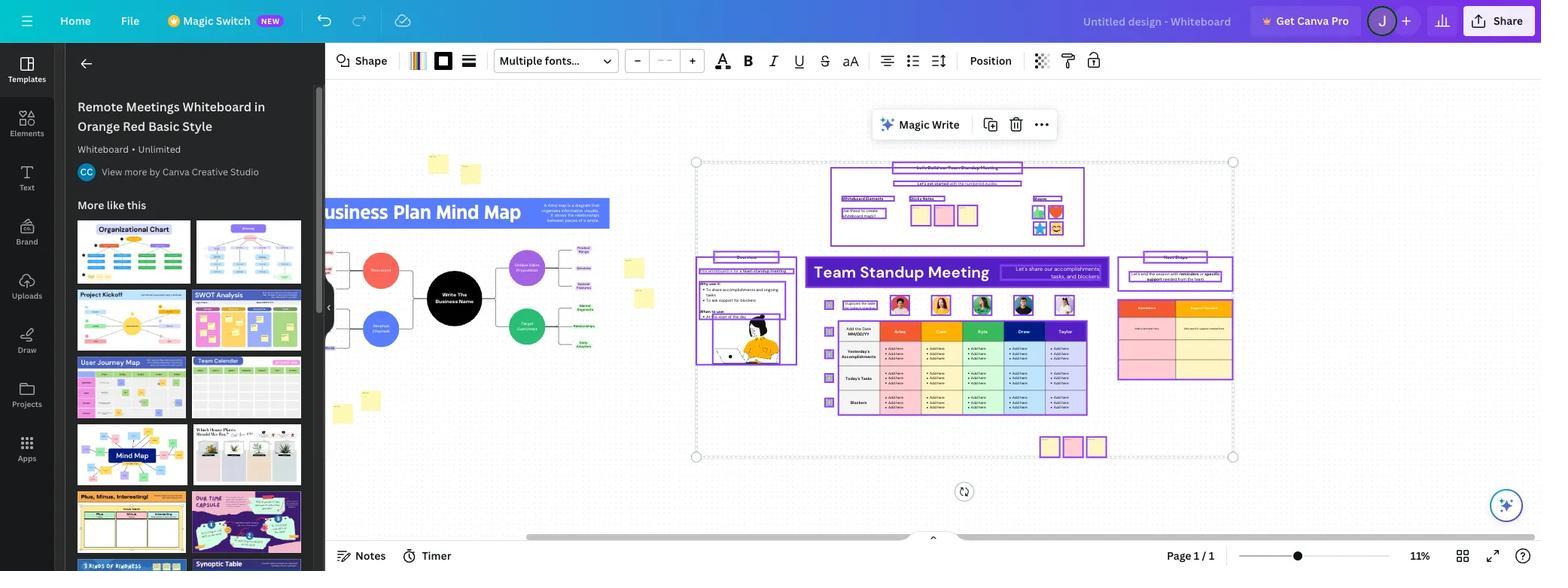 Task type: describe. For each thing, give the bounding box(es) containing it.
why use it: to share accomplishments and ongoing tasks to ask support for blockers
[[699, 282, 778, 303]]

and inside why use it: to share accomplishments and ongoing tasks to ask support for blockers
[[756, 287, 763, 292]]

#000000, #ffffff, #2e2c2b image
[[715, 66, 731, 69]]

reminders support needed
[[1138, 307, 1218, 311]]

share inside let's share our accomplishments, tasks, and blockers.
[[1029, 265, 1043, 273]]

pro
[[1332, 14, 1349, 28]]

the inside a mind map is a diagram that organizes information visually. it shows the relationships between pieces of a whole.
[[568, 213, 574, 218]]

blockers
[[851, 400, 867, 405]]

notes inside button
[[355, 549, 386, 563]]

or
[[1200, 272, 1204, 277]]

show pages image
[[897, 531, 970, 543]]

calendar planning whiteboard in blue pink spaced color blocks style image
[[192, 357, 301, 418]]

elements inside button
[[10, 128, 44, 139]]

style
[[182, 118, 212, 135]]

magic write
[[899, 117, 960, 132]]

multiple fonts…
[[500, 53, 580, 68]]

early adopters
[[576, 341, 591, 348]]

file
[[121, 14, 139, 28]]

projects button
[[0, 368, 54, 422]]

today's tasks
[[846, 376, 872, 381]]

pieces
[[565, 218, 577, 223]]

use:
[[716, 309, 724, 314]]

and inside let's share our accomplishments, tasks, and blockers.
[[1067, 273, 1076, 281]]

let's get started with the numbered guides.
[[917, 181, 998, 186]]

the right 'end'
[[1149, 272, 1155, 277]]

mind map brainstorm whiteboard in colorful style image
[[78, 424, 187, 486]]

get canva pro
[[1277, 14, 1349, 28]]

classroom time capsule whiteboard in violet pastel pink mint green style group
[[192, 483, 301, 553]]

product
[[577, 247, 590, 250]]

is inside a mind map is a diagram that organizes information visually. it shows the relationships between pieces of a whole.
[[567, 203, 570, 208]]

more
[[78, 198, 104, 212]]

duplicate
[[845, 301, 860, 306]]

started
[[934, 181, 948, 186]]

cam
[[937, 329, 947, 335]]

more
[[124, 166, 147, 178]]

financial
[[317, 268, 331, 271]]

0 vertical spatial with
[[949, 181, 957, 186]]

whiteboard inside this whiteboard is for a team standup meeting . let's end the session with reminders or specific support needed from the team.
[[708, 269, 728, 274]]

diagram
[[575, 203, 590, 208]]

more like this
[[78, 198, 146, 212]]

in
[[254, 99, 265, 115]]

creative
[[192, 166, 228, 178]]

let's for the
[[917, 181, 926, 186]]

relationships
[[573, 325, 594, 329]]

sitemap whiteboard in green purple basic style image
[[196, 221, 301, 284]]

whiteboard for whiteboard
[[78, 143, 129, 156]]

whiteboard inside remote meetings whiteboard in orange red basic style
[[183, 99, 252, 115]]

for for this
[[733, 269, 738, 274]]

magic for magic switch
[[183, 14, 213, 28]]

special
[[578, 283, 589, 286]]

position
[[970, 53, 1012, 68]]

1 vertical spatial specific
[[1190, 327, 1199, 330]]

manpower
[[316, 288, 333, 291]]

a up information
[[572, 203, 574, 208]]

of inside a mind map is a diagram that organizes information visually. it shows the relationships between pieces of a whole.
[[578, 218, 582, 223]]

date
[[863, 326, 872, 331]]

specific inside this whiteboard is for a team standup meeting . let's end the session with reminders or specific support needed from the team.
[[1205, 272, 1220, 277]]

swot analysis team whiteboard in pink yellow spaced color blocks style image
[[192, 290, 301, 351]]

numbered
[[965, 181, 984, 186]]

the right at
[[711, 315, 717, 320]]

information
[[561, 208, 583, 213]]

market segments
[[577, 305, 593, 312]]

early
[[580, 341, 587, 345]]

reminder
[[1143, 327, 1153, 330]]

add a reminder here add specific support needed here
[[1135, 327, 1225, 330]]

relationships
[[575, 213, 599, 218]]

plus minus interesting education whiteboard in yellow orange green lined style group
[[78, 483, 186, 553]]

blockers
[[740, 298, 756, 303]]

budget
[[318, 271, 330, 274]]

adopters
[[576, 345, 591, 348]]

brand button
[[0, 206, 54, 260]]

notes button
[[331, 544, 392, 569]]

team.
[[1194, 277, 1205, 282]]

1 1 from the left
[[1194, 549, 1200, 563]]

studio
[[230, 166, 259, 178]]

sitemap whiteboard in green purple basic style group
[[196, 212, 301, 284]]

shows
[[554, 213, 566, 218]]

2 vertical spatial support
[[1200, 327, 1209, 330]]

physical stores
[[318, 326, 331, 333]]

guides.
[[985, 181, 998, 186]]

blockers.
[[1078, 273, 1100, 281]]

to inside use these to create whiteboard magic!
[[861, 209, 865, 214]]

why
[[699, 282, 708, 287]]

website
[[318, 308, 331, 311]]

a mind map is a diagram that organizes information visually. it shows the relationships between pieces of a whole.
[[541, 203, 599, 223]]

market
[[579, 305, 591, 308]]

#000000 image
[[435, 52, 453, 70]]

timer
[[422, 549, 451, 563]]

start
[[718, 315, 727, 320]]

file button
[[109, 6, 152, 36]]

orange
[[78, 118, 120, 135]]

canva inside the main menu bar
[[1297, 14, 1329, 28]]

end
[[1141, 272, 1148, 277]]

the inside "duplicate the table for today's standup."
[[861, 301, 866, 306]]

let's for tasks,
[[1016, 265, 1027, 273]]

org chart whiteboard in yellow red basic style image
[[78, 221, 190, 284]]

support inside this whiteboard is for a team standup meeting . let's end the session with reminders or specific support needed from the team.
[[1147, 277, 1162, 282]]

canva creative studio element
[[78, 163, 96, 181]]

uploads button
[[0, 260, 54, 314]]

customer journey map brainstorm whiteboard in blue pink green grey spaced color blocks style image
[[78, 357, 186, 418]]

accomplishments
[[842, 354, 876, 359]]

add inside "add the date mm/dd/yy"
[[847, 326, 854, 331]]

home
[[60, 14, 91, 28]]

the left numbered
[[958, 181, 964, 186]]

this
[[699, 269, 707, 274]]

mind map brainstorm whiteboard in colorful style group
[[78, 415, 187, 486]]

basic
[[148, 118, 180, 135]]

physical
[[318, 326, 331, 329]]

today's
[[850, 306, 861, 310]]

features
[[576, 287, 591, 290]]

text button
[[0, 151, 54, 206]]

visually.
[[584, 208, 599, 213]]

– – number field
[[655, 53, 676, 70]]

meetings
[[126, 99, 180, 115]]

shape
[[355, 53, 387, 68]]

it:
[[717, 282, 720, 287]]

elements inside whiteboard elements sticky notes shapes
[[866, 196, 883, 201]]

share inside why use it: to share accomplishments and ongoing tasks to ask support for blockers
[[712, 287, 722, 292]]

reminders
[[1179, 272, 1199, 277]]

needed
[[1205, 307, 1218, 311]]

standup.
[[862, 306, 876, 310]]

tasks
[[861, 376, 872, 381]]



Task type: vqa. For each thing, say whether or not it's contained in the screenshot.
Proposals
no



Task type: locate. For each thing, give the bounding box(es) containing it.
shapes
[[1034, 196, 1047, 201]]

2 horizontal spatial whiteboard
[[842, 196, 865, 201]]

0 horizontal spatial let's
[[917, 181, 926, 186]]

page 1 / 1
[[1167, 549, 1215, 563]]

to up tasks
[[706, 287, 711, 292]]

tasks,
[[1051, 273, 1065, 281]]

brand
[[16, 236, 38, 247]]

kindness chart whiteboard in blue green pink style group
[[78, 550, 186, 572]]

0 horizontal spatial whiteboard
[[708, 269, 728, 274]]

with inside this whiteboard is for a team standup meeting . let's end the session with reminders or specific support needed from the team.
[[1171, 272, 1178, 277]]

get
[[927, 181, 933, 186]]

machinery
[[316, 251, 332, 254]]

1 horizontal spatial 1
[[1209, 549, 1215, 563]]

mind
[[548, 203, 557, 208]]

the down reminders
[[1187, 277, 1193, 282]]

a left reminder
[[1141, 327, 1142, 330]]

1 horizontal spatial magic
[[899, 117, 930, 132]]

our
[[1044, 265, 1053, 273]]

like
[[107, 198, 125, 212]]

for inside this whiteboard is for a team standup meeting . let's end the session with reminders or specific support needed from the team.
[[733, 269, 738, 274]]

1 right /
[[1209, 549, 1215, 563]]

with right started
[[949, 181, 957, 186]]

1 vertical spatial of
[[728, 315, 731, 320]]

magic!
[[864, 214, 876, 219]]

for inside "duplicate the table for today's standup."
[[845, 306, 849, 310]]

0 horizontal spatial specific
[[1190, 327, 1199, 330]]

to
[[861, 209, 865, 214], [711, 309, 715, 314]]

/
[[1202, 549, 1207, 563]]

and left ongoing
[[756, 287, 763, 292]]

0 vertical spatial support
[[1147, 277, 1162, 282]]

0 horizontal spatial of
[[578, 218, 582, 223]]

is left team
[[729, 269, 732, 274]]

1 horizontal spatial to
[[861, 209, 865, 214]]

notes
[[923, 196, 934, 201], [355, 549, 386, 563]]

support inside why use it: to share accomplishments and ongoing tasks to ask support for blockers
[[719, 298, 733, 303]]

calendar planning whiteboard in blue pink spaced color blocks style group
[[192, 348, 301, 418]]

specific right or
[[1205, 272, 1220, 277]]

page
[[1167, 549, 1192, 563]]

0 vertical spatial to
[[706, 287, 711, 292]]

0 vertical spatial and
[[1067, 273, 1076, 281]]

with up from on the top
[[1171, 272, 1178, 277]]

of right the start
[[728, 315, 731, 320]]

social media
[[314, 347, 334, 350]]

1 vertical spatial support
[[719, 298, 733, 303]]

0 vertical spatial needed
[[1163, 277, 1177, 282]]

notes right sticky
[[923, 196, 934, 201]]

let's inside let's share our accomplishments, tasks, and blockers.
[[1016, 265, 1027, 273]]

the up pieces
[[568, 213, 574, 218]]

of down relationships
[[578, 218, 582, 223]]

voting board whiteboard in papercraft style image
[[193, 424, 301, 486]]

magic inside 'button'
[[899, 117, 930, 132]]

support right the ask
[[719, 298, 733, 303]]

whole.
[[587, 218, 599, 223]]

1
[[1194, 549, 1200, 563], [1209, 549, 1215, 563]]

#ffffff, #aeb2b4, #f4f4f4, #f4592f, #ffb001, #3ab85c, #001c84, #541fc4, #ffccd2, #fff5c3, #d5fddb, #bfe4ff, #d7daff image
[[409, 52, 427, 70]]

social
[[314, 347, 324, 350]]

needed down needed
[[1210, 327, 1219, 330]]

whiteboard up it:
[[708, 269, 728, 274]]

services
[[577, 267, 590, 270]]

uploads
[[12, 291, 42, 301]]

share button
[[1464, 6, 1536, 36]]

1 horizontal spatial and
[[1067, 273, 1076, 281]]

project kickoff whiteboard in purple red basic style image
[[78, 290, 186, 351]]

needed inside this whiteboard is for a team standup meeting . let's end the session with reminders or specific support needed from the team.
[[1163, 277, 1177, 282]]

and
[[1067, 273, 1076, 281], [756, 287, 763, 292]]

special features
[[576, 283, 591, 290]]

view
[[102, 166, 122, 178]]

to right these
[[861, 209, 865, 214]]

plus minus interesting education whiteboard in yellow orange green lined style image
[[78, 492, 186, 553]]

a
[[544, 203, 546, 208]]

11% button
[[1396, 544, 1445, 569]]

use
[[709, 282, 716, 287]]

let's left 'end'
[[1132, 272, 1140, 277]]

for inside why use it: to share accomplishments and ongoing tasks to ask support for blockers
[[734, 298, 739, 303]]

1 horizontal spatial with
[[1171, 272, 1178, 277]]

canva creative studio image
[[78, 163, 96, 181]]

1 horizontal spatial elements
[[866, 196, 883, 201]]

for down accomplishments on the bottom left of the page
[[734, 298, 739, 303]]

team
[[743, 269, 753, 274]]

sticky
[[910, 196, 922, 201]]

a down relationships
[[583, 218, 586, 223]]

view more by canva creative studio
[[102, 166, 259, 178]]

group
[[625, 49, 705, 73]]

magic for magic write
[[899, 117, 930, 132]]

2 vertical spatial for
[[845, 306, 849, 310]]

0 horizontal spatial and
[[756, 287, 763, 292]]

0 horizontal spatial notes
[[355, 549, 386, 563]]

0 horizontal spatial elements
[[10, 128, 44, 139]]

swot analysis team whiteboard in pink yellow spaced color blocks style group
[[192, 281, 301, 351]]

that
[[592, 203, 599, 208]]

the
[[958, 181, 964, 186], [568, 213, 574, 218], [1149, 272, 1155, 277], [1187, 277, 1193, 282], [861, 301, 866, 306], [711, 315, 717, 320], [732, 315, 738, 320], [856, 326, 862, 331]]

0 horizontal spatial canva
[[162, 166, 189, 178]]

remote meetings whiteboard in orange red basic style
[[78, 99, 265, 135]]

with
[[949, 181, 957, 186], [1171, 272, 1178, 277]]

aries
[[895, 329, 906, 335]]

accomplishments,
[[1054, 265, 1100, 273]]

kyle
[[979, 329, 988, 335]]

0 horizontal spatial share
[[712, 287, 722, 292]]

0 vertical spatial of
[[578, 218, 582, 223]]

new
[[261, 16, 280, 26]]

2 horizontal spatial support
[[1200, 327, 1209, 330]]

1 left /
[[1194, 549, 1200, 563]]

0 horizontal spatial support
[[719, 298, 733, 303]]

notes inside whiteboard elements sticky notes shapes
[[923, 196, 934, 201]]

at
[[706, 315, 710, 320]]

between
[[547, 218, 564, 223]]

share left our
[[1029, 265, 1043, 273]]

whiteboard down these
[[842, 214, 863, 219]]

projects
[[12, 399, 42, 410]]

canva left pro
[[1297, 14, 1329, 28]]

notes left timer button
[[355, 549, 386, 563]]

magic
[[183, 14, 213, 28], [899, 117, 930, 132]]

to inside when to use: at the start of the day
[[711, 309, 715, 314]]

0 horizontal spatial magic
[[183, 14, 213, 28]]

side panel tab list
[[0, 43, 54, 477]]

whiteboard down orange
[[78, 143, 129, 156]]

whiteboard inside use these to create whiteboard magic!
[[842, 214, 863, 219]]

here
[[1154, 327, 1159, 330], [1219, 327, 1225, 330], [896, 347, 904, 351], [938, 347, 945, 351], [979, 347, 986, 351], [1021, 347, 1028, 351], [1062, 347, 1069, 351], [896, 352, 904, 356], [938, 352, 945, 356], [979, 352, 986, 356], [1021, 352, 1028, 356], [1062, 352, 1069, 356], [896, 357, 904, 361], [938, 357, 945, 361], [979, 357, 986, 361], [1021, 357, 1028, 361], [1062, 357, 1069, 361], [896, 371, 904, 376], [938, 371, 945, 376], [979, 371, 986, 376], [1021, 371, 1028, 376], [1062, 371, 1069, 376], [896, 376, 904, 381], [938, 376, 945, 381], [979, 376, 986, 381], [1021, 376, 1028, 381], [1062, 376, 1069, 381], [896, 381, 904, 386], [938, 381, 945, 386], [979, 381, 986, 386], [1021, 381, 1028, 386], [1062, 381, 1069, 386], [896, 396, 904, 400], [938, 396, 945, 400], [979, 396, 986, 400], [1021, 396, 1028, 400], [1062, 396, 1069, 400], [896, 401, 904, 405], [938, 401, 945, 405], [979, 401, 986, 405], [1021, 401, 1028, 405], [1062, 401, 1069, 405], [896, 406, 904, 410], [938, 406, 945, 410], [979, 406, 986, 410], [1021, 406, 1028, 410], [1062, 406, 1069, 410]]

to down tasks
[[706, 298, 711, 303]]

specific down support
[[1190, 327, 1199, 330]]

this
[[127, 198, 146, 212]]

2 vertical spatial whiteboard
[[842, 196, 865, 201]]

0 vertical spatial magic
[[183, 14, 213, 28]]

of inside when to use: at the start of the day
[[728, 315, 731, 320]]

magic inside the main menu bar
[[183, 14, 213, 28]]

apps
[[18, 453, 36, 464]]

support
[[1147, 277, 1162, 282], [719, 298, 733, 303], [1200, 327, 1209, 330]]

a inside this whiteboard is for a team standup meeting . let's end the session with reminders or specific support needed from the team.
[[739, 269, 742, 274]]

get canva pro button
[[1251, 6, 1361, 36]]

let's inside this whiteboard is for a team standup meeting . let's end the session with reminders or specific support needed from the team.
[[1132, 272, 1140, 277]]

whiteboard up style
[[183, 99, 252, 115]]

stores
[[319, 329, 329, 333]]

support down support
[[1200, 327, 1209, 330]]

1 vertical spatial and
[[756, 287, 763, 292]]

let's left get
[[917, 181, 926, 186]]

1 vertical spatial canva
[[162, 166, 189, 178]]

templates
[[8, 74, 46, 84]]

1 vertical spatial for
[[734, 298, 739, 303]]

to left use:
[[711, 309, 715, 314]]

templates button
[[0, 43, 54, 97]]

it
[[551, 213, 553, 218]]

1 vertical spatial whiteboard
[[708, 269, 728, 274]]

home link
[[48, 6, 103, 36]]

0 vertical spatial to
[[861, 209, 865, 214]]

0 vertical spatial specific
[[1205, 272, 1220, 277]]

needed
[[1163, 277, 1177, 282], [1210, 327, 1219, 330]]

write
[[932, 117, 960, 132]]

whiteboard inside whiteboard elements sticky notes shapes
[[842, 196, 865, 201]]

let's
[[917, 181, 926, 186], [1016, 265, 1027, 273], [1132, 272, 1140, 277]]

whiteboard up these
[[842, 196, 865, 201]]

the inside "add the date mm/dd/yy"
[[856, 326, 862, 331]]

0 horizontal spatial needed
[[1163, 277, 1177, 282]]

2 horizontal spatial let's
[[1132, 272, 1140, 277]]

and down accomplishments,
[[1067, 273, 1076, 281]]

1 horizontal spatial notes
[[923, 196, 934, 201]]

share down it:
[[712, 287, 722, 292]]

for left team
[[733, 269, 738, 274]]

0 vertical spatial notes
[[923, 196, 934, 201]]

magic left write
[[899, 117, 930, 132]]

the up mm/dd/yy
[[856, 326, 862, 331]]

0 vertical spatial share
[[1029, 265, 1043, 273]]

1 vertical spatial to
[[706, 298, 711, 303]]

let's left our
[[1016, 265, 1027, 273]]

range
[[579, 251, 589, 254]]

remote
[[78, 99, 123, 115]]

project kickoff whiteboard in purple red basic style group
[[78, 281, 186, 351]]

support down session
[[1147, 277, 1162, 282]]

0 vertical spatial canva
[[1297, 14, 1329, 28]]

whiteboard for whiteboard elements sticky notes shapes
[[842, 196, 865, 201]]

draw button
[[0, 314, 54, 368]]

customer journey map brainstorm whiteboard in blue pink green grey spaced color blocks style group
[[78, 348, 186, 418]]

1 vertical spatial needed
[[1210, 327, 1219, 330]]

1 horizontal spatial needed
[[1210, 327, 1219, 330]]

multiple fonts… button
[[494, 49, 619, 73]]

1 vertical spatial magic
[[899, 117, 930, 132]]

1 vertical spatial to
[[711, 309, 715, 314]]

whiteboard elements sticky notes shapes
[[842, 196, 1047, 201]]

0 horizontal spatial whiteboard
[[78, 143, 129, 156]]

2 1 from the left
[[1209, 549, 1215, 563]]

Design title text field
[[1071, 6, 1245, 36]]

1 vertical spatial is
[[729, 269, 732, 274]]

text
[[19, 182, 35, 193]]

0 horizontal spatial to
[[711, 309, 715, 314]]

the up standup. at the bottom
[[861, 301, 866, 306]]

from
[[1178, 277, 1186, 282]]

0 horizontal spatial 1
[[1194, 549, 1200, 563]]

1 vertical spatial with
[[1171, 272, 1178, 277]]

0 horizontal spatial with
[[949, 181, 957, 186]]

the left day
[[732, 315, 738, 320]]

1 horizontal spatial whiteboard
[[183, 99, 252, 115]]

add the date mm/dd/yy
[[847, 326, 872, 337]]

0 vertical spatial whiteboard
[[183, 99, 252, 115]]

kindness chart whiteboard in blue green pink style image
[[78, 559, 186, 572]]

use
[[842, 209, 849, 214]]

1 horizontal spatial support
[[1147, 277, 1162, 282]]

classroom time capsule whiteboard in violet pastel pink mint green style image
[[192, 492, 301, 553]]

1 horizontal spatial let's
[[1016, 265, 1027, 273]]

0 vertical spatial whiteboard
[[842, 214, 863, 219]]

is inside this whiteboard is for a team standup meeting . let's end the session with reminders or specific support needed from the team.
[[729, 269, 732, 274]]

1 horizontal spatial whiteboard
[[842, 214, 863, 219]]

2 to from the top
[[706, 298, 711, 303]]

a
[[572, 203, 574, 208], [583, 218, 586, 223], [739, 269, 742, 274], [1141, 327, 1142, 330]]

hide image
[[325, 271, 334, 343]]

0 horizontal spatial is
[[567, 203, 570, 208]]

day
[[740, 315, 746, 320]]

org chart whiteboard in yellow red basic style group
[[78, 212, 190, 284]]

synoptic table planning whiteboard in blue red modern professional style image
[[192, 559, 301, 572]]

standup
[[754, 269, 769, 274]]

red
[[123, 118, 145, 135]]

1 vertical spatial whiteboard
[[78, 143, 129, 156]]

1 horizontal spatial share
[[1029, 265, 1043, 273]]

0 vertical spatial is
[[567, 203, 570, 208]]

for down the duplicate at the right of the page
[[845, 306, 849, 310]]

0 vertical spatial for
[[733, 269, 738, 274]]

1 horizontal spatial of
[[728, 315, 731, 320]]

needed down session
[[1163, 277, 1177, 282]]

1 vertical spatial share
[[712, 287, 722, 292]]

magic left switch
[[183, 14, 213, 28]]

voting board whiteboard in papercraft style group
[[193, 415, 301, 486]]

main menu bar
[[0, 0, 1542, 43]]

canva right by
[[162, 166, 189, 178]]

elements up create
[[866, 196, 883, 201]]

taylor
[[1059, 329, 1073, 335]]

of
[[578, 218, 582, 223], [728, 315, 731, 320]]

create
[[866, 209, 878, 214]]

shape button
[[331, 49, 393, 73]]

a left team
[[739, 269, 742, 274]]

synoptic table planning whiteboard in blue red modern professional style group
[[192, 550, 301, 572]]

1 to from the top
[[706, 287, 711, 292]]

elements up text button
[[10, 128, 44, 139]]

1 horizontal spatial canva
[[1297, 14, 1329, 28]]

organizes
[[541, 208, 560, 213]]

ask
[[712, 298, 718, 303]]

add
[[847, 326, 854, 331], [1135, 327, 1140, 330], [1184, 327, 1189, 330], [889, 347, 896, 351], [930, 347, 937, 351], [972, 347, 978, 351], [1013, 347, 1020, 351], [1054, 347, 1061, 351], [889, 352, 896, 356], [930, 352, 937, 356], [972, 352, 978, 356], [1013, 352, 1020, 356], [1054, 352, 1061, 356], [889, 357, 896, 361], [930, 357, 937, 361], [972, 357, 978, 361], [1013, 357, 1020, 361], [1054, 357, 1061, 361], [889, 371, 896, 376], [930, 371, 937, 376], [972, 371, 978, 376], [1013, 371, 1020, 376], [1054, 371, 1061, 376], [889, 376, 896, 381], [930, 376, 937, 381], [972, 376, 978, 381], [1013, 376, 1020, 381], [1054, 376, 1061, 381], [889, 381, 896, 386], [930, 381, 937, 386], [972, 381, 978, 386], [1013, 381, 1020, 386], [1054, 381, 1061, 386], [889, 396, 896, 400], [930, 396, 937, 400], [972, 396, 978, 400], [1013, 396, 1020, 400], [1054, 396, 1061, 400], [889, 401, 896, 405], [930, 401, 937, 405], [972, 401, 978, 405], [1013, 401, 1020, 405], [1054, 401, 1061, 405], [889, 406, 896, 410], [930, 406, 937, 410], [972, 406, 978, 410], [1013, 406, 1020, 410], [1054, 406, 1061, 410]]

accomplishments
[[723, 287, 755, 292]]

1 vertical spatial elements
[[866, 196, 883, 201]]

these
[[850, 209, 860, 214]]

0 vertical spatial elements
[[10, 128, 44, 139]]

1 vertical spatial notes
[[355, 549, 386, 563]]

1 horizontal spatial is
[[729, 269, 732, 274]]

is up information
[[567, 203, 570, 208]]

1 horizontal spatial specific
[[1205, 272, 1220, 277]]

for for duplicate
[[845, 306, 849, 310]]

canva assistant image
[[1498, 497, 1516, 515]]



